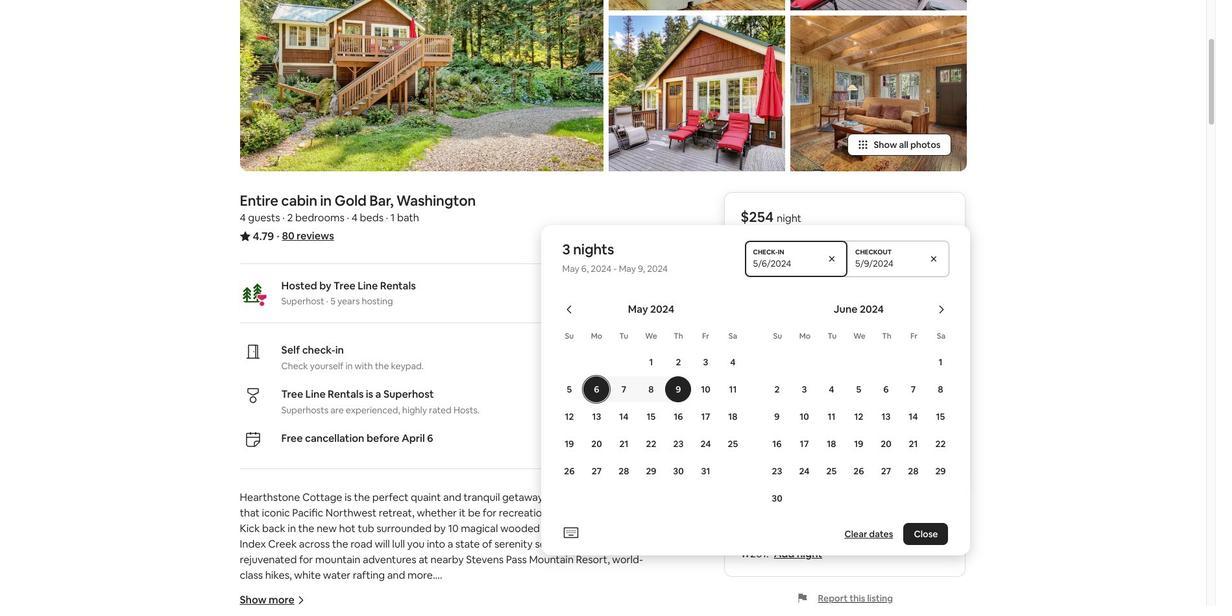 Task type: describe. For each thing, give the bounding box(es) containing it.
calendar application
[[542, 289, 1217, 523]]

pine ceilings and walls, dark wood floors, and mission style furniture- a real "cottage in the woods" image
[[790, 16, 967, 172]]

Add date text field
[[856, 258, 919, 270]]

lush green forest all around image
[[790, 0, 967, 11]]

welcome to hearthstone cottage! image
[[240, 0, 603, 172]]

lovely sunny deck with plenty of seating- relax and hear the nearby creek. image
[[609, 16, 785, 172]]

host profile picture image
[[240, 280, 266, 306]]



Task type: locate. For each thing, give the bounding box(es) containing it.
MM/DD/YYYY text field
[[753, 258, 817, 270]]

new hot tub just installed, surrounded by the incredible mossy forest image
[[609, 0, 785, 11]]



Task type: vqa. For each thing, say whether or not it's contained in the screenshot.
$471
no



